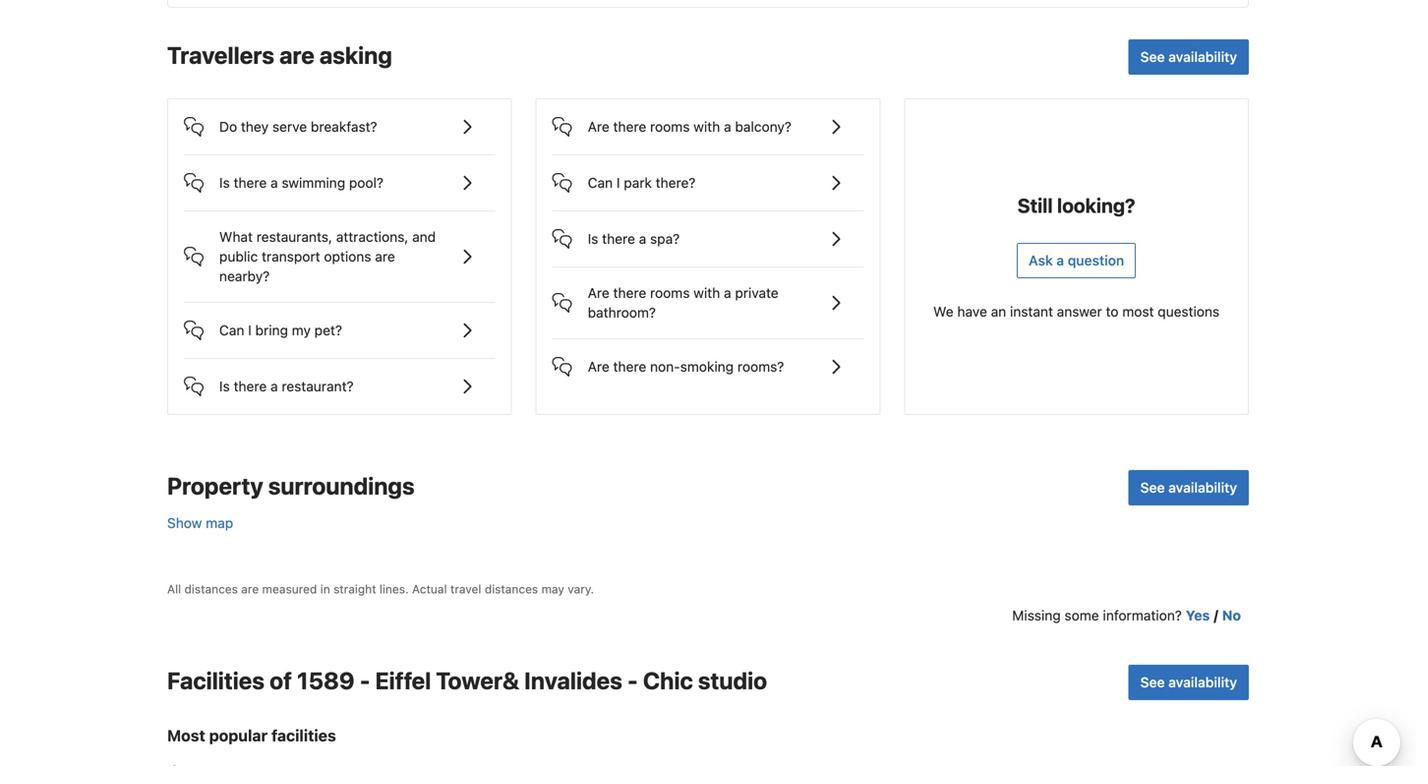 Task type: describe. For each thing, give the bounding box(es) containing it.
have
[[957, 304, 987, 320]]

some
[[1064, 607, 1099, 624]]

chic
[[643, 667, 693, 694]]

vary.
[[568, 582, 594, 596]]

are there rooms with a balcony?
[[588, 119, 791, 135]]

1 horizontal spatial are
[[279, 41, 314, 69]]

what restaurants, attractions, and public transport options are nearby? button
[[184, 212, 495, 286]]

an
[[991, 304, 1006, 320]]

rooms for balcony?
[[650, 119, 690, 135]]

surroundings
[[268, 472, 415, 500]]

are for are there rooms with a private bathroom?
[[588, 285, 609, 301]]

availability for 1589
[[1168, 674, 1237, 690]]

do they serve breakfast?
[[219, 119, 377, 135]]

what
[[219, 229, 253, 245]]

non-
[[650, 359, 680, 375]]

what restaurants, attractions, and public transport options are nearby?
[[219, 229, 436, 284]]

public
[[219, 248, 258, 265]]

actual
[[412, 582, 447, 596]]

1589
[[297, 667, 355, 694]]

all distances are measured in straight lines. actual travel distances may vary.
[[167, 582, 594, 596]]

may
[[541, 582, 564, 596]]

no
[[1222, 607, 1241, 624]]

a left the restaurant? on the left
[[270, 378, 278, 394]]

ask
[[1029, 252, 1053, 269]]

private
[[735, 285, 779, 301]]

2 see availability button from the top
[[1129, 470, 1249, 506]]

travellers
[[167, 41, 274, 69]]

answer
[[1057, 304, 1102, 320]]

2 see availability from the top
[[1140, 480, 1237, 496]]

travellers are asking
[[167, 41, 392, 69]]

see availability for asking
[[1140, 49, 1237, 65]]

can i park there?
[[588, 175, 696, 191]]

studio
[[698, 667, 767, 694]]

breakfast?
[[311, 119, 377, 135]]

see availability button for 1589
[[1129, 665, 1249, 700]]

with for balcony?
[[694, 119, 720, 135]]

still looking?
[[1018, 194, 1135, 217]]

show map link
[[167, 515, 233, 531]]

my
[[292, 322, 311, 338]]

0 horizontal spatial are
[[241, 582, 259, 596]]

eiffel
[[375, 667, 431, 694]]

there for are there rooms with a balcony?
[[613, 119, 646, 135]]

are there rooms with a private bathroom? button
[[552, 268, 864, 323]]

can i park there? button
[[552, 156, 864, 195]]

nearby?
[[219, 268, 270, 284]]

to
[[1106, 304, 1119, 320]]

a left balcony?
[[724, 119, 731, 135]]

are there rooms with a balcony? button
[[552, 99, 864, 139]]

availability for asking
[[1168, 49, 1237, 65]]

restaurants,
[[256, 229, 332, 245]]

popular
[[209, 726, 268, 745]]

with for private
[[694, 285, 720, 301]]

bathroom?
[[588, 305, 656, 321]]

balcony?
[[735, 119, 791, 135]]

do
[[219, 119, 237, 135]]

bring
[[255, 322, 288, 338]]

asking
[[319, 41, 392, 69]]

of
[[269, 667, 292, 694]]

is there a spa? button
[[552, 212, 864, 251]]

there for are there rooms with a private bathroom?
[[613, 285, 646, 301]]

see for asking
[[1140, 49, 1165, 65]]

measured
[[262, 582, 317, 596]]

2 - from the left
[[627, 667, 638, 694]]

facilities
[[271, 726, 336, 745]]

do they serve breakfast? button
[[184, 99, 495, 139]]

are there non-smoking rooms?
[[588, 359, 784, 375]]

invalides
[[524, 667, 622, 694]]

most
[[1122, 304, 1154, 320]]

they
[[241, 119, 269, 135]]

2 availability from the top
[[1168, 480, 1237, 496]]

see availability for 1589
[[1140, 674, 1237, 690]]

ask a question button
[[1017, 243, 1136, 278]]

serve
[[272, 119, 307, 135]]

tower&
[[436, 667, 519, 694]]

smoking
[[680, 359, 734, 375]]

a right ask
[[1057, 252, 1064, 269]]

lines.
[[380, 582, 409, 596]]



Task type: locate. For each thing, give the bounding box(es) containing it.
1 vertical spatial are
[[588, 285, 609, 301]]

travel
[[450, 582, 481, 596]]

property surroundings
[[167, 472, 415, 500]]

i left the park
[[616, 175, 620, 191]]

1 vertical spatial are
[[375, 248, 395, 265]]

there
[[613, 119, 646, 135], [234, 175, 267, 191], [602, 231, 635, 247], [613, 285, 646, 301], [613, 359, 646, 375], [234, 378, 267, 394]]

a left swimming
[[270, 175, 278, 191]]

rooms inside are there rooms with a private bathroom?
[[650, 285, 690, 301]]

are for are there rooms with a balcony?
[[588, 119, 609, 135]]

1 horizontal spatial -
[[627, 667, 638, 694]]

there for is there a restaurant?
[[234, 378, 267, 394]]

is up what
[[219, 175, 230, 191]]

is there a spa?
[[588, 231, 680, 247]]

are
[[279, 41, 314, 69], [375, 248, 395, 265], [241, 582, 259, 596]]

straight
[[333, 582, 376, 596]]

options
[[324, 248, 371, 265]]

show map
[[167, 515, 233, 531]]

0 vertical spatial is
[[219, 175, 230, 191]]

can left the park
[[588, 175, 613, 191]]

3 see from the top
[[1140, 674, 1165, 690]]

there up the park
[[613, 119, 646, 135]]

1 vertical spatial i
[[248, 322, 252, 338]]

0 horizontal spatial i
[[248, 322, 252, 338]]

pool?
[[349, 175, 384, 191]]

there?
[[656, 175, 696, 191]]

instant
[[1010, 304, 1053, 320]]

attractions,
[[336, 229, 408, 245]]

1 see availability button from the top
[[1129, 39, 1249, 75]]

0 vertical spatial are
[[279, 41, 314, 69]]

3 see availability button from the top
[[1129, 665, 1249, 700]]

2 vertical spatial availability
[[1168, 674, 1237, 690]]

i for bring
[[248, 322, 252, 338]]

2 rooms from the top
[[650, 285, 690, 301]]

question
[[1068, 252, 1124, 269]]

0 vertical spatial rooms
[[650, 119, 690, 135]]

distances
[[184, 582, 238, 596], [485, 582, 538, 596]]

- left eiffel
[[360, 667, 370, 694]]

3 see availability from the top
[[1140, 674, 1237, 690]]

0 vertical spatial are
[[588, 119, 609, 135]]

i left the bring in the left of the page
[[248, 322, 252, 338]]

1 see from the top
[[1140, 49, 1165, 65]]

0 vertical spatial see availability
[[1140, 49, 1237, 65]]

are down attractions,
[[375, 248, 395, 265]]

-
[[360, 667, 370, 694], [627, 667, 638, 694]]

are inside what restaurants, attractions, and public transport options are nearby?
[[375, 248, 395, 265]]

1 rooms from the top
[[650, 119, 690, 135]]

1 vertical spatial with
[[694, 285, 720, 301]]

is there a swimming pool?
[[219, 175, 384, 191]]

can i bring my pet?
[[219, 322, 342, 338]]

2 see from the top
[[1140, 480, 1165, 496]]

there inside are there rooms with a private bathroom?
[[613, 285, 646, 301]]

are there non-smoking rooms? button
[[552, 339, 864, 379]]

and
[[412, 229, 436, 245]]

1 with from the top
[[694, 119, 720, 135]]

is there a restaurant?
[[219, 378, 354, 394]]

facilities
[[167, 667, 264, 694]]

spa?
[[650, 231, 680, 247]]

with
[[694, 119, 720, 135], [694, 285, 720, 301]]

we have an instant answer to most questions
[[933, 304, 1220, 320]]

0 vertical spatial i
[[616, 175, 620, 191]]

rooms up there?
[[650, 119, 690, 135]]

looking?
[[1057, 194, 1135, 217]]

are inside are there rooms with a private bathroom?
[[588, 285, 609, 301]]

map
[[206, 515, 233, 531]]

with inside "are there rooms with a balcony?" button
[[694, 119, 720, 135]]

are up can i park there?
[[588, 119, 609, 135]]

transport
[[262, 248, 320, 265]]

there left non-
[[613, 359, 646, 375]]

1 are from the top
[[588, 119, 609, 135]]

0 horizontal spatial can
[[219, 322, 244, 338]]

2 vertical spatial are
[[588, 359, 609, 375]]

distances left may on the left bottom of the page
[[485, 582, 538, 596]]

1 see availability from the top
[[1140, 49, 1237, 65]]

we
[[933, 304, 954, 320]]

see availability button for asking
[[1129, 39, 1249, 75]]

0 vertical spatial with
[[694, 119, 720, 135]]

a left private
[[724, 285, 731, 301]]

facilities of 1589 - eiffel tower& invalides - chic studio
[[167, 667, 767, 694]]

0 horizontal spatial distances
[[184, 582, 238, 596]]

is left spa?
[[588, 231, 598, 247]]

2 are from the top
[[588, 285, 609, 301]]

show
[[167, 515, 202, 531]]

can for can i bring my pet?
[[219, 322, 244, 338]]

1 vertical spatial rooms
[[650, 285, 690, 301]]

can left the bring in the left of the page
[[219, 322, 244, 338]]

there down the bring in the left of the page
[[234, 378, 267, 394]]

1 vertical spatial availability
[[1168, 480, 1237, 496]]

0 horizontal spatial -
[[360, 667, 370, 694]]

a
[[724, 119, 731, 135], [270, 175, 278, 191], [639, 231, 646, 247], [1057, 252, 1064, 269], [724, 285, 731, 301], [270, 378, 278, 394]]

are for are there non-smoking rooms?
[[588, 359, 609, 375]]

can for can i park there?
[[588, 175, 613, 191]]

2 with from the top
[[694, 285, 720, 301]]

ask a question
[[1029, 252, 1124, 269]]

restaurant?
[[282, 378, 354, 394]]

can
[[588, 175, 613, 191], [219, 322, 244, 338]]

are down the 'bathroom?'
[[588, 359, 609, 375]]

availability
[[1168, 49, 1237, 65], [1168, 480, 1237, 496], [1168, 674, 1237, 690]]

see availability button
[[1129, 39, 1249, 75], [1129, 470, 1249, 506], [1129, 665, 1249, 700]]

is for is there a swimming pool?
[[219, 175, 230, 191]]

1 - from the left
[[360, 667, 370, 694]]

2 vertical spatial is
[[219, 378, 230, 394]]

see
[[1140, 49, 1165, 65], [1140, 480, 1165, 496], [1140, 674, 1165, 690]]

1 availability from the top
[[1168, 49, 1237, 65]]

2 vertical spatial are
[[241, 582, 259, 596]]

pet?
[[314, 322, 342, 338]]

questions
[[1158, 304, 1220, 320]]

2 vertical spatial see
[[1140, 674, 1165, 690]]

1 vertical spatial can
[[219, 322, 244, 338]]

are left measured
[[241, 582, 259, 596]]

can i bring my pet? button
[[184, 303, 495, 342]]

with left private
[[694, 285, 720, 301]]

a inside are there rooms with a private bathroom?
[[724, 285, 731, 301]]

there for is there a spa?
[[602, 231, 635, 247]]

is there a restaurant? button
[[184, 359, 495, 398]]

see for 1589
[[1140, 674, 1165, 690]]

with up can i park there? button
[[694, 119, 720, 135]]

rooms?
[[737, 359, 784, 375]]

rooms up the 'bathroom?'
[[650, 285, 690, 301]]

2 vertical spatial see availability button
[[1129, 665, 1249, 700]]

with inside are there rooms with a private bathroom?
[[694, 285, 720, 301]]

3 availability from the top
[[1168, 674, 1237, 690]]

see availability
[[1140, 49, 1237, 65], [1140, 480, 1237, 496], [1140, 674, 1237, 690]]

missing
[[1012, 607, 1061, 624]]

0 vertical spatial can
[[588, 175, 613, 191]]

still
[[1018, 194, 1053, 217]]

i inside can i bring my pet? button
[[248, 322, 252, 338]]

1 distances from the left
[[184, 582, 238, 596]]

is for is there a spa?
[[588, 231, 598, 247]]

there up the 'bathroom?'
[[613, 285, 646, 301]]

rooms for private
[[650, 285, 690, 301]]

i
[[616, 175, 620, 191], [248, 322, 252, 338]]

i for park
[[616, 175, 620, 191]]

is down can i bring my pet?
[[219, 378, 230, 394]]

a left spa?
[[639, 231, 646, 247]]

1 horizontal spatial i
[[616, 175, 620, 191]]

all
[[167, 582, 181, 596]]

are left asking
[[279, 41, 314, 69]]

yes
[[1186, 607, 1210, 624]]

1 vertical spatial is
[[588, 231, 598, 247]]

park
[[624, 175, 652, 191]]

distances right all
[[184, 582, 238, 596]]

there left spa?
[[602, 231, 635, 247]]

are there rooms with a private bathroom?
[[588, 285, 779, 321]]

1 vertical spatial see availability button
[[1129, 470, 1249, 506]]

missing some information? yes / no
[[1012, 607, 1241, 624]]

1 vertical spatial see
[[1140, 480, 1165, 496]]

are up the 'bathroom?'
[[588, 285, 609, 301]]

1 vertical spatial see availability
[[1140, 480, 1237, 496]]

2 vertical spatial see availability
[[1140, 674, 1237, 690]]

0 vertical spatial availability
[[1168, 49, 1237, 65]]

there up what
[[234, 175, 267, 191]]

is
[[219, 175, 230, 191], [588, 231, 598, 247], [219, 378, 230, 394]]

swimming
[[282, 175, 345, 191]]

most
[[167, 726, 205, 745]]

is for is there a restaurant?
[[219, 378, 230, 394]]

0 vertical spatial see
[[1140, 49, 1165, 65]]

there for is there a swimming pool?
[[234, 175, 267, 191]]

in
[[320, 582, 330, 596]]

1 horizontal spatial can
[[588, 175, 613, 191]]

2 horizontal spatial are
[[375, 248, 395, 265]]

- left chic
[[627, 667, 638, 694]]

is there a swimming pool? button
[[184, 156, 495, 195]]

/
[[1214, 607, 1218, 624]]

2 distances from the left
[[485, 582, 538, 596]]

most popular facilities
[[167, 726, 336, 745]]

information?
[[1103, 607, 1182, 624]]

there for are there non-smoking rooms?
[[613, 359, 646, 375]]

3 are from the top
[[588, 359, 609, 375]]

i inside can i park there? button
[[616, 175, 620, 191]]

no button
[[1222, 606, 1241, 626]]

1 horizontal spatial distances
[[485, 582, 538, 596]]

property
[[167, 472, 263, 500]]

0 vertical spatial see availability button
[[1129, 39, 1249, 75]]



Task type: vqa. For each thing, say whether or not it's contained in the screenshot.
off inside Key West Key West Hop-On and Hop-Off Trolley Tour An independent hop-on and hop-off shore excursion trolley tour of Key West
no



